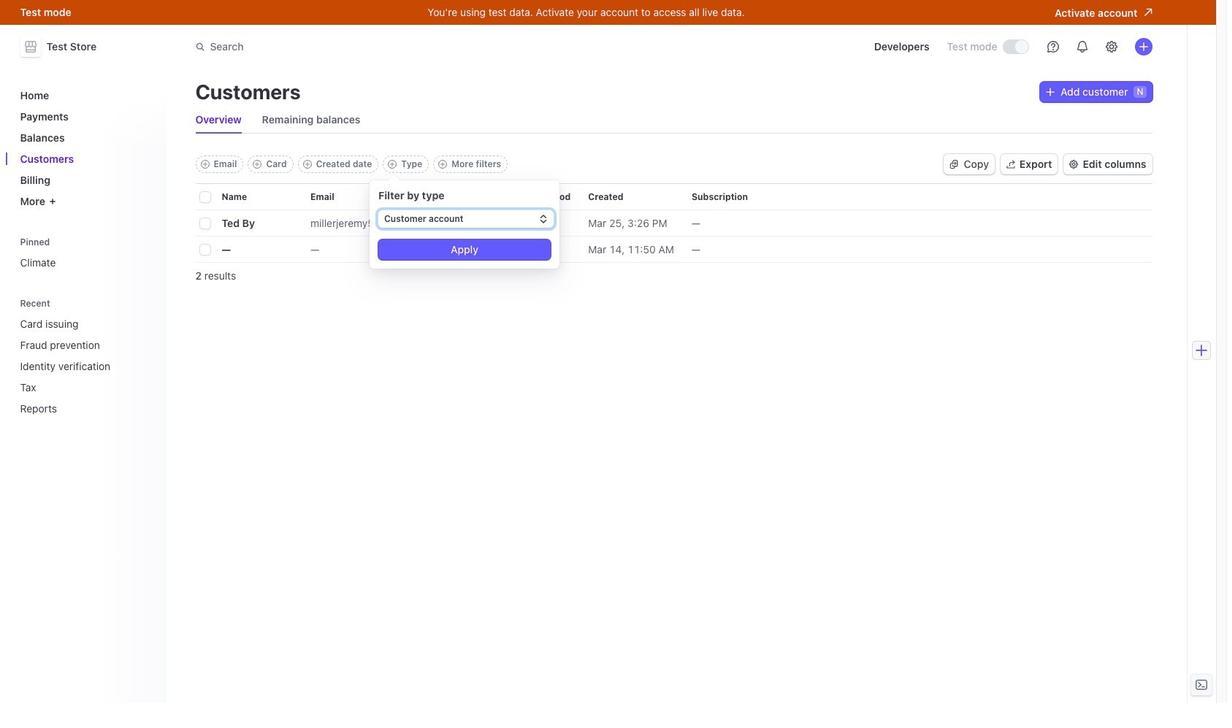 Task type: describe. For each thing, give the bounding box(es) containing it.
0 vertical spatial svg image
[[1046, 88, 1055, 96]]

edit pins image
[[143, 238, 152, 247]]

pinned element
[[14, 232, 157, 275]]

core navigation links element
[[14, 83, 157, 213]]

Select All checkbox
[[200, 192, 210, 202]]

Test mode checkbox
[[1003, 40, 1028, 53]]

add created date image
[[303, 160, 312, 169]]

clear history image
[[143, 299, 152, 308]]

add more filters image
[[438, 160, 447, 169]]

Select item checkbox
[[200, 218, 210, 229]]

add email image
[[200, 160, 209, 169]]

Search text field
[[187, 33, 599, 60]]



Task type: vqa. For each thing, say whether or not it's contained in the screenshot.
More associated with More
no



Task type: locate. For each thing, give the bounding box(es) containing it.
settings image
[[1105, 41, 1117, 53]]

recent element
[[14, 293, 157, 421], [14, 312, 157, 421]]

notifications image
[[1076, 41, 1088, 53]]

2 recent element from the top
[[14, 312, 157, 421]]

0 horizontal spatial svg image
[[949, 160, 958, 169]]

1 horizontal spatial svg image
[[1046, 88, 1055, 96]]

svg image
[[1046, 88, 1055, 96], [949, 160, 958, 169]]

Select item checkbox
[[200, 245, 210, 255]]

None search field
[[187, 33, 599, 60]]

add card image
[[253, 160, 262, 169]]

tab list
[[195, 107, 1152, 134]]

1 vertical spatial svg image
[[949, 160, 958, 169]]

1 recent element from the top
[[14, 293, 157, 421]]

help image
[[1047, 41, 1059, 53]]

toolbar
[[195, 156, 508, 173]]

add type image
[[388, 160, 397, 169]]



